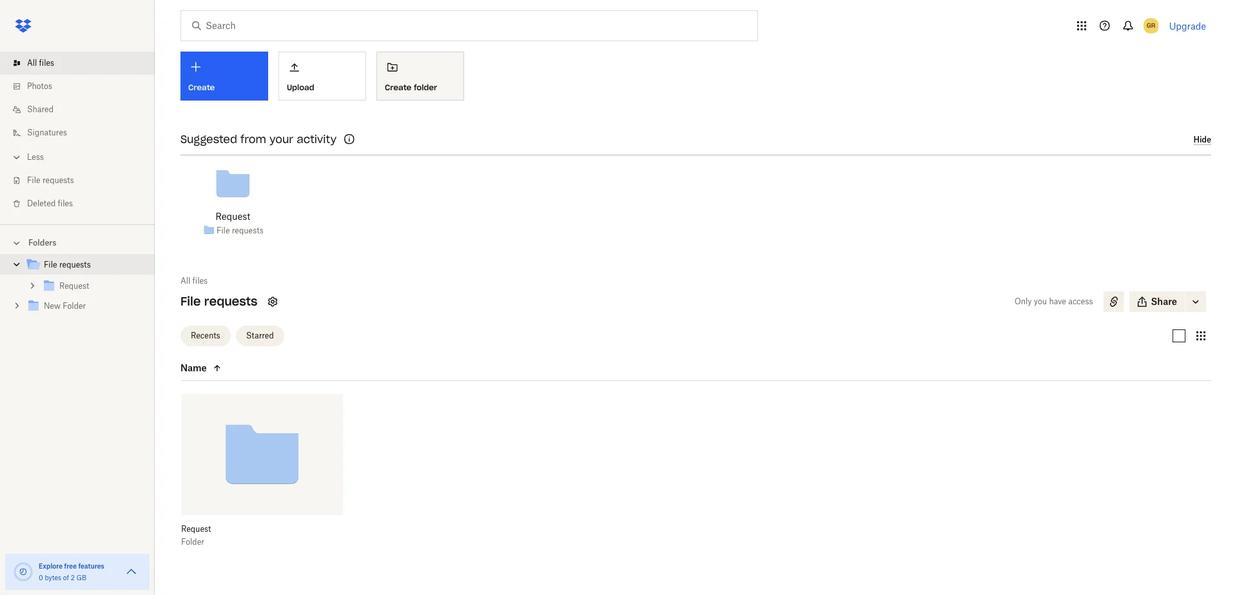 Task type: locate. For each thing, give the bounding box(es) containing it.
hide button
[[1194, 135, 1212, 145]]

shared
[[27, 104, 54, 114]]

list
[[0, 44, 155, 224]]

deleted
[[27, 199, 56, 208]]

0 horizontal spatial create
[[188, 83, 215, 92]]

files up photos on the left top of the page
[[39, 58, 54, 68]]

activity
[[297, 133, 337, 146]]

folder down request button
[[181, 537, 204, 547]]

all files link
[[10, 52, 155, 75], [181, 275, 208, 288]]

1 horizontal spatial create
[[385, 82, 412, 92]]

all files link up recents
[[181, 275, 208, 288]]

0 horizontal spatial request
[[59, 281, 89, 291]]

upload button
[[279, 52, 366, 101]]

folder
[[63, 301, 86, 311], [181, 537, 204, 547]]

quota usage element
[[13, 562, 34, 582]]

group
[[0, 252, 155, 326]]

access
[[1069, 297, 1094, 306]]

file requests link
[[10, 169, 155, 192], [217, 224, 264, 237], [26, 257, 144, 274]]

new folder
[[44, 301, 86, 311]]

all files up photos on the left top of the page
[[27, 58, 54, 68]]

all up photos on the left top of the page
[[27, 58, 37, 68]]

features
[[78, 562, 104, 570]]

request folder
[[181, 524, 211, 547]]

0 vertical spatial all files
[[27, 58, 54, 68]]

file requests
[[27, 175, 74, 185], [217, 225, 264, 235], [44, 260, 91, 270], [181, 294, 258, 309]]

all files inside list item
[[27, 58, 54, 68]]

files inside 'link'
[[58, 199, 73, 208]]

gb
[[77, 574, 87, 582]]

less image
[[10, 151, 23, 164]]

0 horizontal spatial folder
[[63, 301, 86, 311]]

create inside popup button
[[188, 83, 215, 92]]

all up recents button
[[181, 276, 190, 286]]

starred
[[246, 331, 274, 340]]

files
[[39, 58, 54, 68], [58, 199, 73, 208], [193, 276, 208, 286]]

file inside group
[[44, 260, 57, 270]]

explore free features 0 bytes of 2 gb
[[39, 562, 104, 582]]

0 vertical spatial request link
[[216, 210, 251, 224]]

folders
[[28, 238, 56, 248]]

2 vertical spatial files
[[193, 276, 208, 286]]

files inside list item
[[39, 58, 54, 68]]

2
[[71, 574, 75, 582]]

folder inside request folder
[[181, 537, 204, 547]]

create button
[[181, 52, 268, 101]]

create left folder
[[385, 82, 412, 92]]

1 vertical spatial folder
[[181, 537, 204, 547]]

you
[[1035, 297, 1048, 306]]

folder settings image
[[265, 294, 281, 310]]

request button
[[181, 524, 314, 535]]

1 horizontal spatial request
[[181, 524, 211, 534]]

have
[[1050, 297, 1067, 306]]

1 vertical spatial files
[[58, 199, 73, 208]]

files up recents
[[193, 276, 208, 286]]

0 horizontal spatial files
[[39, 58, 54, 68]]

0 horizontal spatial all files
[[27, 58, 54, 68]]

file requests inside group
[[44, 260, 91, 270]]

1 horizontal spatial all files link
[[181, 275, 208, 288]]

photos link
[[10, 75, 155, 98]]

shared link
[[10, 98, 155, 121]]

deleted files
[[27, 199, 73, 208]]

1 vertical spatial all
[[181, 276, 190, 286]]

share button
[[1130, 292, 1186, 312]]

0 horizontal spatial all files link
[[10, 52, 155, 75]]

starred button
[[236, 325, 284, 346]]

0 vertical spatial files
[[39, 58, 54, 68]]

recents button
[[181, 325, 231, 346]]

2 vertical spatial request
[[181, 524, 211, 534]]

1 vertical spatial all files
[[181, 276, 208, 286]]

request link
[[216, 210, 251, 224], [41, 278, 144, 295]]

2 vertical spatial file requests link
[[26, 257, 144, 274]]

0 vertical spatial all files link
[[10, 52, 155, 75]]

hide
[[1194, 135, 1212, 144]]

create inside button
[[385, 82, 412, 92]]

all
[[27, 58, 37, 68], [181, 276, 190, 286]]

files right deleted
[[58, 199, 73, 208]]

file
[[27, 175, 40, 185], [217, 225, 230, 235], [44, 260, 57, 270], [181, 294, 201, 309]]

0 horizontal spatial all
[[27, 58, 37, 68]]

signatures
[[27, 128, 67, 137]]

new
[[44, 301, 61, 311]]

1 horizontal spatial folder
[[181, 537, 204, 547]]

all files
[[27, 58, 54, 68], [181, 276, 208, 286]]

folders button
[[0, 233, 155, 252]]

requests
[[43, 175, 74, 185], [232, 225, 264, 235], [59, 260, 91, 270], [204, 294, 258, 309]]

create folder
[[385, 82, 437, 92]]

create
[[385, 82, 412, 92], [188, 83, 215, 92]]

0 vertical spatial folder
[[63, 301, 86, 311]]

1 horizontal spatial files
[[58, 199, 73, 208]]

2 horizontal spatial request
[[216, 211, 251, 222]]

folder inside group
[[63, 301, 86, 311]]

create up suggested on the top left of page
[[188, 83, 215, 92]]

signatures link
[[10, 121, 155, 144]]

all files up recents
[[181, 276, 208, 286]]

1 vertical spatial request link
[[41, 278, 144, 295]]

0 vertical spatial all
[[27, 58, 37, 68]]

request
[[216, 211, 251, 222], [59, 281, 89, 291], [181, 524, 211, 534]]

group containing file requests
[[0, 252, 155, 326]]

2 horizontal spatial files
[[193, 276, 208, 286]]

create for create
[[188, 83, 215, 92]]

folder, request row
[[181, 394, 343, 557]]

folder right new in the bottom left of the page
[[63, 301, 86, 311]]

gr button
[[1141, 15, 1162, 36]]

all files link up "shared" link
[[10, 52, 155, 75]]



Task type: vqa. For each thing, say whether or not it's contained in the screenshot.
bottommost 'Request'
yes



Task type: describe. For each thing, give the bounding box(es) containing it.
upgrade link
[[1170, 20, 1207, 31]]

0 vertical spatial file requests link
[[10, 169, 155, 192]]

list containing all files
[[0, 44, 155, 224]]

photos
[[27, 81, 52, 91]]

upgrade
[[1170, 20, 1207, 31]]

bytes
[[45, 574, 61, 582]]

free
[[64, 562, 77, 570]]

1 horizontal spatial request link
[[216, 210, 251, 224]]

upload
[[287, 82, 315, 92]]

1 vertical spatial file requests link
[[217, 224, 264, 237]]

1 horizontal spatial all files
[[181, 276, 208, 286]]

gr
[[1147, 21, 1156, 30]]

suggested from your activity
[[181, 133, 337, 146]]

all inside list item
[[27, 58, 37, 68]]

folder for request folder
[[181, 537, 204, 547]]

1 horizontal spatial all
[[181, 276, 190, 286]]

explore
[[39, 562, 63, 570]]

0
[[39, 574, 43, 582]]

suggested
[[181, 133, 237, 146]]

new folder link
[[26, 298, 144, 315]]

share
[[1152, 296, 1178, 307]]

Search in folder "Dropbox" text field
[[206, 19, 731, 33]]

from
[[241, 133, 266, 146]]

less
[[27, 152, 44, 162]]

0 vertical spatial request
[[216, 211, 251, 222]]

name
[[181, 362, 207, 373]]

create for create folder
[[385, 82, 412, 92]]

only
[[1015, 297, 1032, 306]]

folder for new folder
[[63, 301, 86, 311]]

your
[[270, 133, 294, 146]]

dropbox image
[[10, 13, 36, 39]]

folder
[[414, 82, 437, 92]]

create folder button
[[377, 52, 464, 101]]

all files list item
[[0, 52, 155, 75]]

recents
[[191, 331, 220, 340]]

only you have access
[[1015, 297, 1094, 306]]

deleted files link
[[10, 192, 155, 215]]

0 horizontal spatial request link
[[41, 278, 144, 295]]

of
[[63, 574, 69, 582]]

1 vertical spatial request
[[59, 281, 89, 291]]

request inside row
[[181, 524, 211, 534]]

1 vertical spatial all files link
[[181, 275, 208, 288]]

requests inside group
[[59, 260, 91, 270]]

name button
[[181, 360, 289, 376]]



